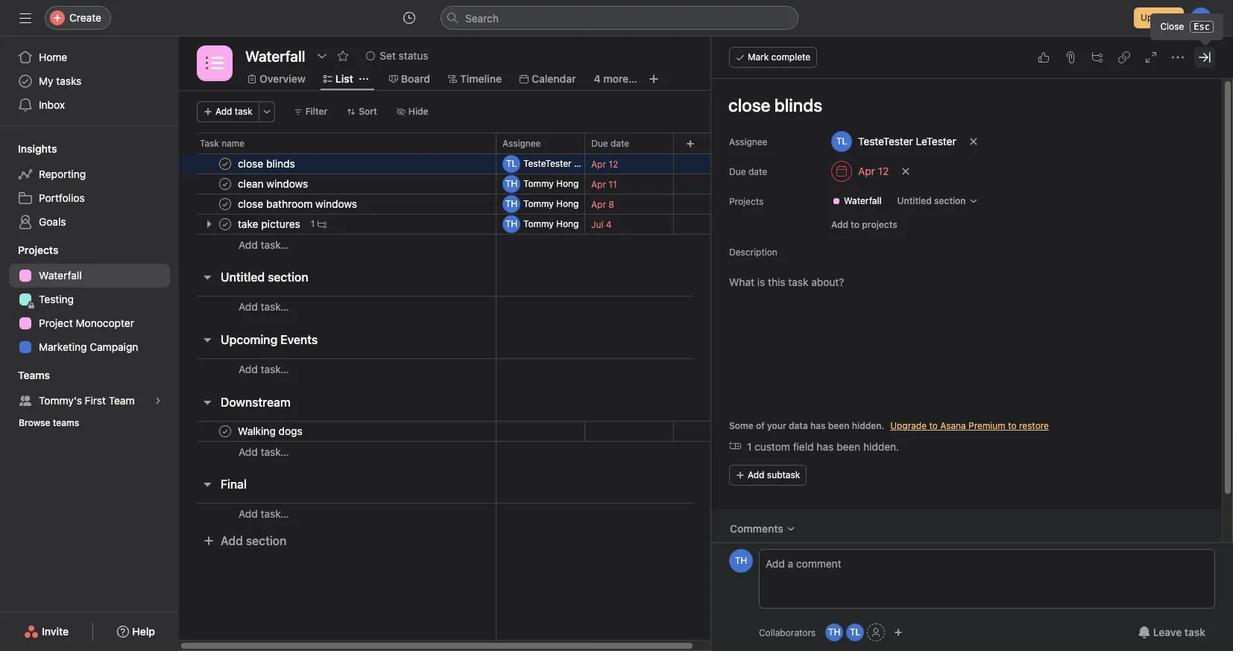 Task type: describe. For each thing, give the bounding box(es) containing it.
add task… button inside header downstream tree grid
[[239, 444, 289, 460]]

overview link
[[248, 71, 306, 87]]

more…
[[603, 72, 637, 85]]

upcoming events
[[221, 333, 318, 347]]

1 horizontal spatial to
[[929, 420, 938, 432]]

to inside add to projects button
[[851, 219, 860, 230]]

assignee inside main content
[[729, 136, 767, 148]]

projects inside main content
[[729, 196, 764, 207]]

4 more…
[[594, 72, 637, 85]]

add tab image
[[648, 73, 660, 85]]

board link
[[389, 71, 430, 87]]

marketing
[[39, 341, 87, 353]]

close blinds dialog
[[711, 37, 1233, 652]]

collaborators
[[759, 627, 816, 639]]

home link
[[9, 45, 170, 69]]

tab actions image
[[359, 75, 368, 83]]

leave task button
[[1128, 620, 1215, 646]]

premium
[[968, 420, 1006, 432]]

clean windows text field
[[235, 177, 313, 192]]

add task… button for upcoming events
[[239, 362, 289, 378]]

complete
[[771, 51, 810, 63]]

8
[[609, 199, 614, 210]]

restore
[[1019, 420, 1049, 432]]

of
[[756, 420, 765, 432]]

add to starred image
[[337, 50, 349, 62]]

some
[[729, 420, 753, 432]]

monocopter
[[76, 317, 134, 330]]

Task Name text field
[[719, 88, 1204, 122]]

name
[[222, 138, 245, 149]]

add subtask image
[[1091, 51, 1103, 63]]

apr 12 button
[[825, 158, 896, 185]]

apr for clean windows cell
[[591, 179, 606, 190]]

comments button
[[720, 516, 805, 543]]

jul
[[591, 219, 603, 230]]

hide sidebar image
[[19, 12, 31, 24]]

date inside main content
[[748, 166, 767, 177]]

projects element
[[0, 237, 179, 362]]

portfolios link
[[9, 186, 170, 210]]

add inside header untitled section tree grid
[[239, 238, 258, 251]]

leave
[[1153, 626, 1182, 639]]

clean windows cell
[[179, 174, 496, 195]]

mark
[[748, 51, 769, 63]]

copy task link image
[[1118, 51, 1130, 63]]

move tasks between sections image for th
[[472, 200, 481, 209]]

section inside untitled section dropdown button
[[934, 195, 966, 207]]

add task
[[215, 106, 252, 117]]

add down upcoming
[[239, 363, 258, 376]]

tommy's first team
[[39, 394, 135, 407]]

attachments: add a file to this task, close blinds image
[[1065, 51, 1076, 63]]

tl button
[[846, 624, 864, 642]]

project
[[39, 317, 73, 330]]

1 add task… row from the top
[[179, 234, 728, 255]]

testing
[[39, 293, 74, 306]]

4 inside header untitled section tree grid
[[606, 219, 612, 230]]

main content inside close blinds dialog
[[711, 79, 1222, 594]]

tl inside tree grid
[[506, 158, 517, 169]]

sort button
[[340, 101, 384, 122]]

campaign
[[90, 341, 138, 353]]

apr 8
[[591, 199, 614, 210]]

add to projects
[[831, 219, 897, 230]]

close bathroom windows text field
[[235, 197, 362, 212]]

add task… for untitled section
[[239, 300, 289, 313]]

team
[[109, 394, 135, 407]]

set
[[380, 49, 396, 62]]

tommy hong inside "button"
[[523, 218, 579, 230]]

untitled section button
[[221, 264, 308, 291]]

upgrade inside main content
[[890, 420, 927, 432]]

close blinds text field
[[235, 157, 300, 171]]

add subtask
[[748, 470, 800, 481]]

insights
[[18, 142, 57, 155]]

downstream button
[[221, 389, 291, 416]]

add section button
[[197, 528, 293, 555]]

marketing campaign
[[39, 341, 138, 353]]

projects button
[[0, 243, 58, 258]]

collapse task list for this section image
[[201, 479, 213, 491]]

task… for upcoming events
[[261, 363, 289, 376]]

add task… inside header untitled section tree grid
[[239, 238, 289, 251]]

board
[[401, 72, 430, 85]]

list image
[[206, 54, 224, 72]]

tommy for apr 11
[[523, 178, 554, 189]]

list
[[335, 72, 353, 85]]

final
[[221, 478, 247, 491]]

mark complete
[[748, 51, 810, 63]]

row containing assignee
[[179, 133, 728, 160]]

hide
[[408, 106, 428, 117]]

teams
[[18, 369, 50, 382]]

completed checkbox for clean windows text box
[[216, 175, 234, 193]]

collapse task list for this section image for untitled section
[[201, 271, 213, 283]]

teams
[[53, 417, 79, 429]]

goals link
[[9, 210, 170, 234]]

help button
[[108, 619, 165, 646]]

some of your data has been hidden. upgrade to asana premium to restore
[[729, 420, 1049, 432]]

0 vertical spatial has
[[810, 420, 826, 432]]

add task… row for upcoming events
[[179, 359, 728, 387]]

filter
[[305, 106, 327, 117]]

add task… row for final
[[179, 503, 728, 532]]

final button
[[221, 471, 247, 498]]

jul 4
[[591, 219, 612, 230]]

upcoming events button
[[221, 327, 318, 353]]

walking dogs cell
[[179, 421, 496, 442]]

upgrade inside button
[[1141, 12, 1177, 23]]

take pictures text field
[[235, 217, 305, 232]]

0 horizontal spatial th button
[[729, 549, 753, 573]]

0 vertical spatial date
[[611, 138, 629, 149]]

project monocopter
[[39, 317, 134, 330]]

hong for apr 11
[[556, 178, 579, 189]]

apr 12 inside apr 12 dropdown button
[[858, 165, 889, 177]]

first
[[85, 394, 106, 407]]

timeline
[[460, 72, 502, 85]]

add section
[[221, 535, 287, 548]]

add task… button for untitled section
[[239, 299, 289, 315]]

4 inside 'popup button'
[[594, 72, 601, 85]]

goals
[[39, 215, 66, 228]]

create
[[69, 11, 101, 24]]

teams element
[[0, 362, 179, 437]]

add inside button
[[215, 106, 232, 117]]

add task… button for final
[[239, 506, 289, 523]]

apr 11
[[591, 179, 617, 190]]

set status
[[380, 49, 428, 62]]

sort
[[359, 106, 377, 117]]

completed checkbox for walking dogs text box
[[216, 423, 234, 441]]

task… for final
[[261, 508, 289, 520]]

downstream
[[221, 396, 291, 409]]

completed image for walking dogs text box
[[216, 423, 234, 441]]

take pictures cell
[[179, 214, 496, 235]]

add inside header downstream tree grid
[[239, 445, 258, 458]]

1 horizontal spatial th button
[[825, 624, 843, 642]]

waterfall inside projects element
[[39, 269, 82, 282]]

apr for the close blinds cell
[[591, 158, 606, 170]]

projects
[[862, 219, 897, 230]]

show sort options image
[[478, 139, 487, 148]]

field
[[793, 440, 814, 453]]

waterfall inside close blinds dialog
[[844, 195, 882, 207]]

header untitled section tree grid
[[179, 154, 728, 255]]

my
[[39, 75, 53, 87]]

subtask
[[767, 470, 800, 481]]

task… for untitled section
[[261, 300, 289, 313]]

close
[[1160, 21, 1184, 32]]

see details, tommy's first team image
[[154, 397, 163, 406]]

calendar link
[[520, 71, 576, 87]]

apr for close bathroom windows cell
[[591, 199, 606, 210]]

clear due date image
[[902, 167, 910, 176]]

upcoming
[[221, 333, 277, 347]]

add task… for upcoming events
[[239, 363, 289, 376]]

section inside untitled section button
[[268, 271, 308, 284]]

description
[[729, 247, 777, 258]]

0 horizontal spatial untitled section
[[221, 271, 308, 284]]

tommy hong for apr 8
[[523, 198, 579, 209]]

11
[[609, 179, 617, 190]]

move tasks between sections image for tl
[[472, 160, 481, 168]]

teams button
[[0, 368, 50, 383]]



Task type: locate. For each thing, give the bounding box(es) containing it.
hong up tommy hong "button"
[[556, 198, 579, 209]]

completed image inside take pictures "cell"
[[216, 215, 234, 233]]

0 vertical spatial untitled section
[[897, 195, 966, 207]]

1 vertical spatial upgrade
[[890, 420, 927, 432]]

2 vertical spatial section
[[246, 535, 287, 548]]

4 right jul
[[606, 219, 612, 230]]

add task… down upcoming events
[[239, 363, 289, 376]]

hong inside "button"
[[556, 218, 579, 230]]

12 left "clear due date" icon
[[878, 165, 889, 177]]

completed image up completed option
[[216, 175, 234, 193]]

close blinds cell
[[179, 154, 496, 174]]

tommy hong
[[523, 178, 579, 189], [523, 198, 579, 209], [523, 218, 579, 230]]

3 add task… row from the top
[[179, 359, 728, 387]]

task… down take pictures text field
[[261, 238, 289, 251]]

1 vertical spatial due
[[729, 166, 746, 177]]

add task… button up 'add section'
[[239, 506, 289, 523]]

2 add task… button from the top
[[239, 299, 289, 315]]

collapse task list for this section image
[[201, 271, 213, 283], [201, 334, 213, 346], [201, 397, 213, 409]]

tl left add or remove collaborators icon
[[850, 627, 861, 638]]

letester inside dropdown button
[[916, 135, 956, 148]]

more actions for this task image
[[1172, 51, 1184, 63]]

tasks
[[56, 75, 82, 87]]

to left restore
[[1008, 420, 1016, 432]]

reporting
[[39, 168, 86, 180]]

collapse task list for this section image for upcoming events
[[201, 334, 213, 346]]

hidden. up 1 custom field has been hidden.
[[852, 420, 884, 432]]

add field image
[[686, 139, 695, 148]]

1 horizontal spatial date
[[748, 166, 767, 177]]

insights button
[[0, 142, 57, 157]]

th button down comments
[[729, 549, 753, 573]]

collapse task list for this section image left downstream button
[[201, 397, 213, 409]]

testetester letester inside dropdown button
[[858, 135, 956, 148]]

apr
[[591, 158, 606, 170], [858, 165, 875, 177], [591, 179, 606, 190], [591, 199, 606, 210]]

untitled section
[[897, 195, 966, 207], [221, 271, 308, 284]]

0 vertical spatial untitled
[[897, 195, 932, 207]]

2 vertical spatial hong
[[556, 218, 579, 230]]

1 vertical spatial collapse task list for this section image
[[201, 334, 213, 346]]

apr up apr 11
[[591, 158, 606, 170]]

3 tommy hong from the top
[[523, 218, 579, 230]]

2 vertical spatial tommy
[[523, 218, 554, 230]]

1 horizontal spatial untitled
[[897, 195, 932, 207]]

collapse task list for this section image down expand subtask list for the task take pictures
[[201, 271, 213, 283]]

untitled section inside dropdown button
[[897, 195, 966, 207]]

0 vertical spatial hong
[[556, 178, 579, 189]]

0 horizontal spatial untitled
[[221, 271, 265, 284]]

untitled
[[897, 195, 932, 207], [221, 271, 265, 284]]

add task… button down upcoming events
[[239, 362, 289, 378]]

1 completed image from the top
[[216, 195, 234, 213]]

upgrade left the asana
[[890, 420, 927, 432]]

2 add task… row from the top
[[179, 296, 728, 324]]

2 task… from the top
[[261, 300, 289, 313]]

completed image
[[216, 195, 234, 213], [216, 215, 234, 233], [216, 423, 234, 441]]

1
[[747, 440, 752, 453]]

main content
[[711, 79, 1222, 594]]

2 collapse task list for this section image from the top
[[201, 334, 213, 346]]

task…
[[261, 238, 289, 251], [261, 300, 289, 313], [261, 363, 289, 376], [261, 445, 289, 458], [261, 508, 289, 520]]

2 completed image from the top
[[216, 175, 234, 193]]

apr left "8"
[[591, 199, 606, 210]]

1 horizontal spatial untitled section
[[897, 195, 966, 207]]

apr inside dropdown button
[[858, 165, 875, 177]]

row
[[179, 133, 728, 160], [197, 153, 710, 154], [179, 154, 728, 174], [179, 174, 728, 195], [179, 194, 728, 215], [179, 214, 728, 235], [179, 421, 728, 442]]

timeline link
[[448, 71, 502, 87]]

completed checkbox inside walking dogs cell
[[216, 423, 234, 441]]

1 task… from the top
[[261, 238, 289, 251]]

4 more… button
[[594, 71, 637, 87]]

list link
[[323, 71, 353, 87]]

1 horizontal spatial letester
[[916, 135, 956, 148]]

calendar
[[531, 72, 576, 85]]

browse
[[19, 417, 50, 429]]

add task… down untitled section button
[[239, 300, 289, 313]]

hidden.
[[852, 420, 884, 432], [863, 440, 899, 453]]

1 vertical spatial completed image
[[216, 215, 234, 233]]

help
[[132, 625, 155, 638]]

assignee right add field image
[[729, 136, 767, 148]]

projects up description
[[729, 196, 764, 207]]

close tooltip
[[1151, 14, 1223, 44]]

add to projects button
[[825, 215, 904, 236]]

0 vertical spatial 4
[[594, 72, 601, 85]]

1 vertical spatial th button
[[825, 624, 843, 642]]

tommy hong for apr 11
[[523, 178, 579, 189]]

marketing campaign link
[[9, 335, 170, 359]]

waterfall link inside main content
[[826, 194, 888, 209]]

header downstream tree grid
[[179, 421, 728, 462]]

add task… inside header downstream tree grid
[[239, 445, 289, 458]]

completed checkbox down downstream button
[[216, 423, 234, 441]]

assignee
[[729, 136, 767, 148], [502, 138, 541, 149]]

full screen image
[[1145, 51, 1157, 63]]

add task… button inside header untitled section tree grid
[[239, 237, 289, 253]]

1 move tasks between sections image from the top
[[472, 160, 481, 168]]

custom
[[755, 440, 790, 453]]

1 add task… button from the top
[[239, 237, 289, 253]]

3 task… from the top
[[261, 363, 289, 376]]

remove assignee image
[[969, 137, 978, 146]]

12 up 11
[[609, 158, 618, 170]]

0 horizontal spatial 4
[[594, 72, 601, 85]]

1 horizontal spatial testetester letester
[[858, 135, 956, 148]]

testetester up tommy hong "button"
[[523, 158, 572, 169]]

hong for apr 8
[[556, 198, 579, 209]]

0 horizontal spatial testetester
[[523, 158, 572, 169]]

row containing tl
[[179, 154, 728, 174]]

history image
[[403, 12, 415, 24]]

1 horizontal spatial tl
[[850, 627, 861, 638]]

my tasks
[[39, 75, 82, 87]]

1 vertical spatial hidden.
[[863, 440, 899, 453]]

more actions image
[[262, 107, 271, 116]]

1 add task… from the top
[[239, 238, 289, 251]]

0 horizontal spatial 12
[[609, 158, 618, 170]]

completed image for th
[[216, 175, 234, 193]]

1 hong from the top
[[556, 178, 579, 189]]

task left more actions image
[[235, 106, 252, 117]]

data
[[789, 420, 808, 432]]

0 vertical spatial been
[[828, 420, 849, 432]]

0 likes. click to like this task image
[[1038, 51, 1050, 63]]

1 vertical spatial testetester letester
[[523, 158, 609, 169]]

1 horizontal spatial 12
[[878, 165, 889, 177]]

0 vertical spatial tl
[[506, 158, 517, 169]]

untitled down take pictures text field
[[221, 271, 265, 284]]

1 completed checkbox from the top
[[216, 155, 234, 173]]

0 horizontal spatial due date
[[591, 138, 629, 149]]

testetester up "clear due date" icon
[[858, 135, 913, 148]]

waterfall
[[844, 195, 882, 207], [39, 269, 82, 282]]

close bathroom windows cell
[[179, 194, 496, 215]]

testetester letester up apr 11
[[523, 158, 609, 169]]

0 vertical spatial completed image
[[216, 155, 234, 173]]

completed checkbox inside take pictures "cell"
[[216, 215, 234, 233]]

add task… button down untitled section button
[[239, 299, 289, 315]]

completed checkbox up completed option
[[216, 175, 234, 193]]

0 vertical spatial tommy
[[523, 178, 554, 189]]

1 horizontal spatial upgrade
[[1141, 12, 1177, 23]]

0 vertical spatial letester
[[916, 135, 956, 148]]

0 horizontal spatial assignee
[[502, 138, 541, 149]]

add down walking dogs text box
[[239, 445, 258, 458]]

set status button
[[360, 45, 435, 66]]

completed image down task name
[[216, 155, 234, 173]]

1 custom field has been hidden.
[[747, 440, 899, 453]]

1 vertical spatial 4
[[606, 219, 612, 230]]

1 vertical spatial completed image
[[216, 175, 234, 193]]

to left the asana
[[929, 420, 938, 432]]

0 horizontal spatial letester
[[574, 158, 609, 169]]

inbox
[[39, 98, 65, 111]]

hong left apr 11
[[556, 178, 579, 189]]

1 horizontal spatial projects
[[729, 196, 764, 207]]

waterfall link up testing
[[9, 264, 170, 288]]

waterfall link up the add to projects
[[826, 194, 888, 209]]

projects
[[729, 196, 764, 207], [18, 244, 58, 256]]

5 add task… from the top
[[239, 508, 289, 520]]

1 horizontal spatial waterfall link
[[826, 194, 888, 209]]

untitled section down take pictures text field
[[221, 271, 308, 284]]

task right the leave
[[1184, 626, 1205, 639]]

4 left more…
[[594, 72, 601, 85]]

2 vertical spatial tommy hong
[[523, 218, 579, 230]]

task inside button
[[1184, 626, 1205, 639]]

hong left jul
[[556, 218, 579, 230]]

testetester letester button
[[825, 128, 963, 155]]

letester left remove assignee icon
[[916, 135, 956, 148]]

2 horizontal spatial to
[[1008, 420, 1016, 432]]

3 add task… from the top
[[239, 363, 289, 376]]

3 hong from the top
[[556, 218, 579, 230]]

move tasks between sections image
[[472, 160, 481, 168], [472, 200, 481, 209]]

1 vertical spatial tommy
[[523, 198, 554, 209]]

main content containing testetester letester
[[711, 79, 1222, 594]]

testing link
[[9, 288, 170, 312]]

1 completed image from the top
[[216, 155, 234, 173]]

collapse task list for this section image left upcoming
[[201, 334, 213, 346]]

0 horizontal spatial to
[[851, 219, 860, 230]]

apr 12 inside header untitled section tree grid
[[591, 158, 618, 170]]

task… up 'add section'
[[261, 508, 289, 520]]

4 add task… row from the top
[[179, 441, 728, 462]]

2 tommy hong from the top
[[523, 198, 579, 209]]

4 add task… button from the top
[[239, 444, 289, 460]]

1 vertical spatial tl
[[850, 627, 861, 638]]

completed image inside clean windows cell
[[216, 175, 234, 193]]

add down take pictures text field
[[239, 238, 258, 251]]

0 vertical spatial due date
[[591, 138, 629, 149]]

been right field on the bottom right of page
[[836, 440, 860, 453]]

add up upcoming
[[239, 300, 258, 313]]

hide button
[[390, 101, 435, 122]]

due inside main content
[[729, 166, 746, 177]]

3 completed checkbox from the top
[[216, 215, 234, 233]]

add task… down walking dogs text box
[[239, 445, 289, 458]]

2 add task… from the top
[[239, 300, 289, 313]]

move tasks between sections image inside the close blinds cell
[[472, 160, 481, 168]]

0 horizontal spatial apr 12
[[591, 158, 618, 170]]

Completed checkbox
[[216, 155, 234, 173], [216, 175, 234, 193], [216, 215, 234, 233], [216, 423, 234, 441]]

task name
[[200, 138, 245, 149]]

5 task… from the top
[[261, 508, 289, 520]]

show options image
[[316, 50, 328, 62]]

task
[[200, 138, 219, 149]]

to left projects
[[851, 219, 860, 230]]

0 horizontal spatial waterfall link
[[9, 264, 170, 288]]

0 vertical spatial waterfall
[[844, 195, 882, 207]]

1 vertical spatial untitled
[[221, 271, 265, 284]]

untitled section down "clear due date" icon
[[897, 195, 966, 207]]

add task… row
[[179, 234, 728, 255], [179, 296, 728, 324], [179, 359, 728, 387], [179, 441, 728, 462], [179, 503, 728, 532]]

1 vertical spatial waterfall link
[[9, 264, 170, 288]]

3 add task… button from the top
[[239, 362, 289, 378]]

0 vertical spatial hidden.
[[852, 420, 884, 432]]

task for add task
[[235, 106, 252, 117]]

0 vertical spatial projects
[[729, 196, 764, 207]]

3 completed image from the top
[[216, 423, 234, 441]]

filter button
[[287, 101, 334, 122]]

hidden. down the some of your data has been hidden. upgrade to asana premium to restore
[[863, 440, 899, 453]]

tommy for apr 8
[[523, 198, 554, 209]]

row containing tommy hong
[[179, 214, 728, 235]]

2 hong from the top
[[556, 198, 579, 209]]

add task… up 'add section'
[[239, 508, 289, 520]]

testetester inside header untitled section tree grid
[[523, 158, 572, 169]]

letester inside header untitled section tree grid
[[574, 158, 609, 169]]

add up task name
[[215, 106, 232, 117]]

section inside add section button
[[246, 535, 287, 548]]

4 add task… from the top
[[239, 445, 289, 458]]

reporting link
[[9, 163, 170, 186]]

apr left 11
[[591, 179, 606, 190]]

add task… down take pictures text field
[[239, 238, 289, 251]]

completed checkbox inside the close blinds cell
[[216, 155, 234, 173]]

add task… button down take pictures text field
[[239, 237, 289, 253]]

projects inside "dropdown button"
[[18, 244, 58, 256]]

add task… button
[[239, 237, 289, 253], [239, 299, 289, 315], [239, 362, 289, 378], [239, 444, 289, 460], [239, 506, 289, 523]]

browse teams button
[[12, 413, 86, 434]]

0 vertical spatial testetester letester
[[858, 135, 956, 148]]

1 vertical spatial waterfall
[[39, 269, 82, 282]]

untitled inside button
[[221, 271, 265, 284]]

testetester letester
[[858, 135, 956, 148], [523, 158, 609, 169]]

1 horizontal spatial testetester
[[858, 135, 913, 148]]

0 vertical spatial completed image
[[216, 195, 234, 213]]

mark complete button
[[729, 47, 817, 68]]

5 add task… button from the top
[[239, 506, 289, 523]]

5 add task… row from the top
[[179, 503, 728, 532]]

1 vertical spatial tommy hong
[[523, 198, 579, 209]]

tl
[[506, 158, 517, 169], [850, 627, 861, 638]]

0 vertical spatial due
[[591, 138, 608, 149]]

completed checkbox for close blinds text box
[[216, 155, 234, 173]]

1 collapse task list for this section image from the top
[[201, 271, 213, 283]]

add or remove collaborators image
[[894, 628, 903, 637]]

0 vertical spatial th button
[[729, 549, 753, 573]]

2 vertical spatial collapse task list for this section image
[[201, 397, 213, 409]]

task… down upcoming events
[[261, 363, 289, 376]]

0 horizontal spatial waterfall
[[39, 269, 82, 282]]

move tasks between sections image inside close bathroom windows cell
[[472, 200, 481, 209]]

2 move tasks between sections image from the top
[[472, 200, 481, 209]]

Completed checkbox
[[216, 195, 234, 213]]

apr 12 left "clear due date" icon
[[858, 165, 889, 177]]

tl inside button
[[850, 627, 861, 638]]

esc
[[1194, 22, 1210, 32]]

task… down untitled section button
[[261, 300, 289, 313]]

tl up tommy hong "button"
[[506, 158, 517, 169]]

untitled down "clear due date" icon
[[897, 195, 932, 207]]

expand subtask list for the task take pictures image
[[203, 218, 215, 230]]

section
[[934, 195, 966, 207], [268, 271, 308, 284], [246, 535, 287, 548]]

1 vertical spatial date
[[748, 166, 767, 177]]

3 collapse task list for this section image from the top
[[201, 397, 213, 409]]

1 horizontal spatial assignee
[[729, 136, 767, 148]]

date
[[611, 138, 629, 149], [748, 166, 767, 177]]

task for leave task
[[1184, 626, 1205, 639]]

4 task… from the top
[[261, 445, 289, 458]]

inbox link
[[9, 93, 170, 117]]

waterfall link inside projects element
[[9, 264, 170, 288]]

1 vertical spatial letester
[[574, 158, 609, 169]]

completed checkbox right expand subtask list for the task take pictures
[[216, 215, 234, 233]]

apr 12
[[591, 158, 618, 170], [858, 165, 889, 177]]

1 subtask image
[[318, 220, 327, 229]]

task… down walking dogs text box
[[261, 445, 289, 458]]

1 vertical spatial hong
[[556, 198, 579, 209]]

add task… row for untitled section
[[179, 296, 728, 324]]

0 vertical spatial collapse task list for this section image
[[201, 271, 213, 283]]

tommy's first team link
[[9, 389, 170, 413]]

waterfall up testing
[[39, 269, 82, 282]]

apr left "clear due date" icon
[[858, 165, 875, 177]]

3 tommy from the top
[[523, 218, 554, 230]]

1 tommy from the top
[[523, 178, 554, 189]]

add down final
[[221, 535, 243, 548]]

0 vertical spatial section
[[934, 195, 966, 207]]

add task… for final
[[239, 508, 289, 520]]

tommy inside "button"
[[523, 218, 554, 230]]

completed image for tl
[[216, 155, 234, 173]]

0 horizontal spatial date
[[611, 138, 629, 149]]

close details image
[[1199, 51, 1211, 63]]

has right field on the bottom right of page
[[817, 440, 834, 453]]

untitled inside dropdown button
[[897, 195, 932, 207]]

completed image inside walking dogs cell
[[216, 423, 234, 441]]

1 horizontal spatial due date
[[729, 166, 767, 177]]

testetester letester up "clear due date" icon
[[858, 135, 956, 148]]

task… inside header downstream tree grid
[[261, 445, 289, 458]]

letester up apr 11
[[574, 158, 609, 169]]

apr 12 up apr 11
[[591, 158, 618, 170]]

0 horizontal spatial due
[[591, 138, 608, 149]]

waterfall up the add to projects
[[844, 195, 882, 207]]

add task…
[[239, 238, 289, 251], [239, 300, 289, 313], [239, 363, 289, 376], [239, 445, 289, 458], [239, 508, 289, 520]]

1 vertical spatial untitled section
[[221, 271, 308, 284]]

completed image
[[216, 155, 234, 173], [216, 175, 234, 193]]

insights element
[[0, 136, 179, 237]]

assignee right show sort options image at top left
[[502, 138, 541, 149]]

projects down goals
[[18, 244, 58, 256]]

task inside button
[[235, 106, 252, 117]]

completed image for the close bathroom windows text box
[[216, 195, 234, 213]]

1 horizontal spatial task
[[1184, 626, 1205, 639]]

add up add section button on the left bottom of page
[[239, 508, 258, 520]]

global element
[[0, 37, 179, 126]]

0 vertical spatial waterfall link
[[826, 194, 888, 209]]

1 vertical spatial projects
[[18, 244, 58, 256]]

2 completed image from the top
[[216, 215, 234, 233]]

0 vertical spatial task
[[235, 106, 252, 117]]

Walking dogs text field
[[235, 424, 307, 439]]

invite button
[[14, 619, 78, 646]]

asana
[[940, 420, 966, 432]]

0 horizontal spatial task
[[235, 106, 252, 117]]

1 vertical spatial section
[[268, 271, 308, 284]]

1 horizontal spatial 4
[[606, 219, 612, 230]]

been
[[828, 420, 849, 432], [836, 440, 860, 453]]

1 vertical spatial task
[[1184, 626, 1205, 639]]

has
[[810, 420, 826, 432], [817, 440, 834, 453]]

None text field
[[242, 42, 309, 69]]

2 completed checkbox from the top
[[216, 175, 234, 193]]

untitled section button
[[891, 191, 984, 212]]

has right data
[[810, 420, 826, 432]]

add task… button down walking dogs text box
[[239, 444, 289, 460]]

2 vertical spatial completed image
[[216, 423, 234, 441]]

th button
[[729, 549, 753, 573], [825, 624, 843, 642]]

12 inside dropdown button
[[878, 165, 889, 177]]

add left subtask
[[748, 470, 764, 481]]

completed image inside the close blinds cell
[[216, 155, 234, 173]]

overview
[[259, 72, 306, 85]]

comments
[[730, 522, 783, 535]]

add task button
[[197, 101, 259, 122]]

1 vertical spatial been
[[836, 440, 860, 453]]

12 inside header untitled section tree grid
[[609, 158, 618, 170]]

0 vertical spatial tommy hong
[[523, 178, 579, 189]]

due date inside close blinds dialog
[[729, 166, 767, 177]]

th
[[505, 178, 518, 189], [505, 198, 518, 209], [735, 555, 747, 567], [828, 627, 840, 638]]

completed checkbox inside clean windows cell
[[216, 175, 234, 193]]

1 vertical spatial testetester
[[523, 158, 572, 169]]

Search tasks, projects, and more text field
[[441, 6, 798, 30]]

1 tommy hong from the top
[[523, 178, 579, 189]]

0 vertical spatial testetester
[[858, 135, 913, 148]]

invite
[[42, 625, 69, 638]]

portfolios
[[39, 192, 85, 204]]

0 horizontal spatial projects
[[18, 244, 58, 256]]

0 vertical spatial upgrade
[[1141, 12, 1177, 23]]

1 vertical spatial due date
[[729, 166, 767, 177]]

1 horizontal spatial apr 12
[[858, 165, 889, 177]]

my tasks link
[[9, 69, 170, 93]]

0 horizontal spatial upgrade
[[890, 420, 927, 432]]

add left projects
[[831, 219, 848, 230]]

1 vertical spatial move tasks between sections image
[[472, 200, 481, 209]]

0 vertical spatial move tasks between sections image
[[472, 160, 481, 168]]

completed checkbox down task name
[[216, 155, 234, 173]]

1 horizontal spatial waterfall
[[844, 195, 882, 207]]

upgrade to asana premium to restore button
[[890, 420, 1049, 432]]

events
[[280, 333, 318, 347]]

your
[[767, 420, 786, 432]]

task… inside header untitled section tree grid
[[261, 238, 289, 251]]

0 horizontal spatial tl
[[506, 158, 517, 169]]

1 horizontal spatial due
[[729, 166, 746, 177]]

4 completed checkbox from the top
[[216, 423, 234, 441]]

testetester inside dropdown button
[[858, 135, 913, 148]]

1 vertical spatial has
[[817, 440, 834, 453]]

th button left tl button
[[825, 624, 843, 642]]

2 tommy from the top
[[523, 198, 554, 209]]

due
[[591, 138, 608, 149], [729, 166, 746, 177]]

been up 1 custom field has been hidden.
[[828, 420, 849, 432]]

upgrade up the full screen icon
[[1141, 12, 1177, 23]]

testetester letester inside header untitled section tree grid
[[523, 158, 609, 169]]

add subtask button
[[729, 465, 807, 486]]

status
[[399, 49, 428, 62]]



Task type: vqa. For each thing, say whether or not it's contained in the screenshot.
Expand Sidebar image
no



